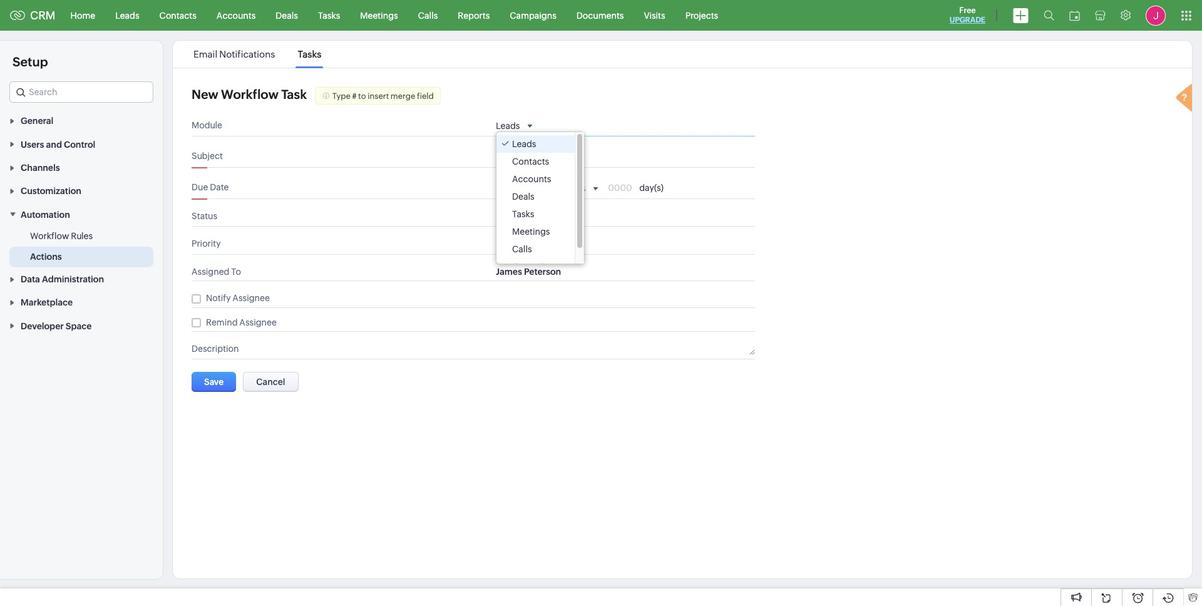 Task type: describe. For each thing, give the bounding box(es) containing it.
users and control
[[21, 139, 95, 149]]

free upgrade
[[950, 6, 986, 24]]

users and control button
[[0, 132, 163, 156]]

Leads field
[[496, 120, 536, 132]]

automation
[[21, 210, 70, 220]]

setup
[[13, 54, 48, 69]]

control
[[64, 139, 95, 149]]

due date
[[192, 182, 229, 192]]

#
[[352, 91, 357, 101]]

projects
[[685, 10, 718, 20]]

channels
[[21, 163, 60, 173]]

upgrade
[[950, 16, 986, 24]]

data
[[21, 274, 40, 284]]

developer
[[21, 321, 64, 331]]

remind
[[206, 317, 238, 327]]

0 horizontal spatial deals
[[276, 10, 298, 20]]

profile image
[[1146, 5, 1166, 25]]

projects link
[[675, 0, 728, 30]]

module
[[192, 120, 222, 130]]

assignee for notify assignee
[[233, 293, 270, 303]]

automation button
[[0, 203, 163, 226]]

Search text field
[[10, 82, 153, 102]]

date
[[210, 182, 229, 192]]

space
[[66, 321, 92, 331]]

subject
[[192, 151, 223, 161]]

0000 text field
[[608, 183, 640, 193]]

description
[[192, 344, 239, 354]]

1 vertical spatial contacts
[[512, 156, 549, 166]]

email notifications link
[[192, 49, 277, 59]]

search image
[[1044, 10, 1055, 21]]

type
[[332, 91, 351, 101]]

0 vertical spatial workflow
[[221, 87, 279, 101]]

day(s)
[[640, 183, 664, 193]]

data administration button
[[0, 267, 163, 291]]

workflow rules link
[[30, 230, 93, 242]]

documents link
[[567, 0, 634, 30]]

marketplace button
[[0, 291, 163, 314]]

0 horizontal spatial contacts
[[159, 10, 197, 20]]

calendar image
[[1070, 10, 1080, 20]]

profile element
[[1138, 0, 1174, 30]]

assigned
[[192, 267, 229, 277]]

meetings link
[[350, 0, 408, 30]]

1 vertical spatial tasks link
[[296, 49, 323, 59]]

home
[[71, 10, 95, 20]]

deals link
[[266, 0, 308, 30]]

free
[[960, 6, 976, 15]]

create menu element
[[1006, 0, 1036, 30]]

users
[[21, 139, 44, 149]]

remind assignee
[[206, 317, 277, 327]]

1 vertical spatial calls
[[512, 244, 532, 254]]

general button
[[0, 109, 163, 132]]

tree containing leads
[[497, 132, 584, 275]]

1 horizontal spatial deals
[[512, 191, 535, 201]]

new
[[192, 87, 218, 101]]

visits link
[[634, 0, 675, 30]]

plus
[[569, 184, 586, 194]]

james peterson
[[496, 267, 561, 277]]

0 horizontal spatial accounts
[[217, 10, 256, 20]]

developer space button
[[0, 314, 163, 337]]

list containing email notifications
[[182, 41, 333, 68]]



Task type: vqa. For each thing, say whether or not it's contained in the screenshot.
bottommost Contacts
yes



Task type: locate. For each thing, give the bounding box(es) containing it.
email
[[194, 49, 217, 59]]

assignee for remind assignee
[[239, 317, 277, 327]]

notify assignee
[[206, 293, 270, 303]]

tasks
[[318, 10, 340, 20], [298, 49, 321, 59], [512, 209, 534, 219]]

tasks right "deals" link
[[318, 10, 340, 20]]

calls left reports link
[[418, 10, 438, 20]]

customization button
[[0, 179, 163, 203]]

meetings inside tree
[[512, 226, 550, 236]]

1 horizontal spatial accounts
[[512, 174, 551, 184]]

calls up james peterson
[[512, 244, 532, 254]]

task
[[281, 87, 307, 101]]

accounts inside tree
[[512, 174, 551, 184]]

0 horizontal spatial meetings
[[360, 10, 398, 20]]

priority
[[192, 239, 221, 249]]

meetings
[[360, 10, 398, 20], [512, 226, 550, 236]]

workflow down notifications
[[221, 87, 279, 101]]

crm
[[30, 9, 55, 22]]

home link
[[60, 0, 105, 30]]

new workflow task
[[192, 87, 307, 101]]

developer space
[[21, 321, 92, 331]]

accounts up email notifications link at the left top
[[217, 10, 256, 20]]

deals
[[276, 10, 298, 20], [512, 191, 535, 201]]

leads for leads link
[[115, 10, 139, 20]]

None field
[[9, 81, 153, 103]]

leads link
[[105, 0, 149, 30]]

rules
[[71, 231, 93, 241]]

james
[[496, 267, 522, 277]]

contacts
[[159, 10, 197, 20], [512, 156, 549, 166]]

actions
[[30, 252, 62, 262]]

automation region
[[0, 226, 163, 267]]

campaigns link
[[500, 0, 567, 30]]

workflow up actions
[[30, 231, 69, 241]]

administration
[[42, 274, 104, 284]]

campaigns inside campaigns "link"
[[510, 10, 557, 20]]

1 vertical spatial campaigns
[[512, 261, 559, 272]]

reports link
[[448, 0, 500, 30]]

1 horizontal spatial workflow
[[221, 87, 279, 101]]

accounts left plus
[[512, 174, 551, 184]]

0 vertical spatial tasks link
[[308, 0, 350, 30]]

workflow inside automation region
[[30, 231, 69, 241]]

calls link
[[408, 0, 448, 30]]

0 vertical spatial tasks
[[318, 10, 340, 20]]

1 vertical spatial tasks
[[298, 49, 321, 59]]

create menu image
[[1013, 8, 1029, 23]]

list
[[182, 41, 333, 68]]

1 vertical spatial meetings
[[512, 226, 550, 236]]

contacts down leads field
[[512, 156, 549, 166]]

and
[[46, 139, 62, 149]]

documents
[[577, 10, 624, 20]]

marketplace
[[21, 298, 73, 308]]

actions link
[[30, 250, 62, 263]]

0 vertical spatial accounts
[[217, 10, 256, 20]]

1 vertical spatial deals
[[512, 191, 535, 201]]

0 vertical spatial meetings
[[360, 10, 398, 20]]

tasks inside tree
[[512, 209, 534, 219]]

leads for leads field
[[496, 121, 520, 131]]

leads
[[115, 10, 139, 20], [496, 121, 520, 131], [512, 139, 536, 149]]

meetings left calls link
[[360, 10, 398, 20]]

None submit
[[192, 372, 236, 392]]

notify
[[206, 293, 231, 303]]

0 vertical spatial deals
[[276, 10, 298, 20]]

type # to insert merge field
[[332, 91, 434, 101]]

assigned to
[[192, 267, 241, 277]]

deals left plus
[[512, 191, 535, 201]]

workflow
[[221, 87, 279, 101], [30, 231, 69, 241]]

to
[[231, 267, 241, 277]]

field
[[417, 91, 434, 101]]

tasks link
[[308, 0, 350, 30], [296, 49, 323, 59]]

1 vertical spatial workflow
[[30, 231, 69, 241]]

peterson
[[524, 267, 561, 277]]

visits
[[644, 10, 665, 20]]

0 vertical spatial contacts
[[159, 10, 197, 20]]

customization
[[21, 186, 81, 196]]

0 vertical spatial campaigns
[[510, 10, 557, 20]]

tasks inside list
[[298, 49, 321, 59]]

None text field
[[496, 153, 729, 163], [496, 344, 755, 355], [496, 153, 729, 163], [496, 344, 755, 355]]

contacts link
[[149, 0, 207, 30]]

due
[[192, 182, 208, 192]]

0 horizontal spatial calls
[[418, 10, 438, 20]]

data administration
[[21, 274, 104, 284]]

meetings up james peterson
[[512, 226, 550, 236]]

leads inside tree
[[512, 139, 536, 149]]

assignee down notify assignee at top
[[239, 317, 277, 327]]

tasks up task
[[298, 49, 321, 59]]

0 vertical spatial calls
[[418, 10, 438, 20]]

tasks up james peterson
[[512, 209, 534, 219]]

calls
[[418, 10, 438, 20], [512, 244, 532, 254]]

reports
[[458, 10, 490, 20]]

to
[[358, 91, 366, 101]]

leads for tree containing leads
[[512, 139, 536, 149]]

2 vertical spatial tasks
[[512, 209, 534, 219]]

1 horizontal spatial calls
[[512, 244, 532, 254]]

accounts
[[217, 10, 256, 20], [512, 174, 551, 184]]

general
[[21, 116, 53, 126]]

contacts up email
[[159, 10, 197, 20]]

crm link
[[10, 9, 55, 22]]

0 vertical spatial leads
[[115, 10, 139, 20]]

None button
[[243, 372, 298, 392]]

1 horizontal spatial meetings
[[512, 226, 550, 236]]

2 vertical spatial leads
[[512, 139, 536, 149]]

1 vertical spatial leads
[[496, 121, 520, 131]]

workflow rules
[[30, 231, 93, 241]]

tree
[[497, 132, 584, 275]]

0 vertical spatial assignee
[[233, 293, 270, 303]]

assignee
[[233, 293, 270, 303], [239, 317, 277, 327]]

1 horizontal spatial contacts
[[512, 156, 549, 166]]

plus field
[[569, 183, 601, 194]]

accounts link
[[207, 0, 266, 30]]

0 horizontal spatial workflow
[[30, 231, 69, 241]]

status
[[192, 211, 217, 221]]

1 vertical spatial accounts
[[512, 174, 551, 184]]

notifications
[[219, 49, 275, 59]]

deals right accounts link
[[276, 10, 298, 20]]

leads inside field
[[496, 121, 520, 131]]

search element
[[1036, 0, 1062, 31]]

1 vertical spatial assignee
[[239, 317, 277, 327]]

channels button
[[0, 156, 163, 179]]

assignee up remind assignee
[[233, 293, 270, 303]]

campaigns
[[510, 10, 557, 20], [512, 261, 559, 272]]

insert
[[368, 91, 389, 101]]

email notifications
[[194, 49, 275, 59]]

merge
[[391, 91, 415, 101]]



